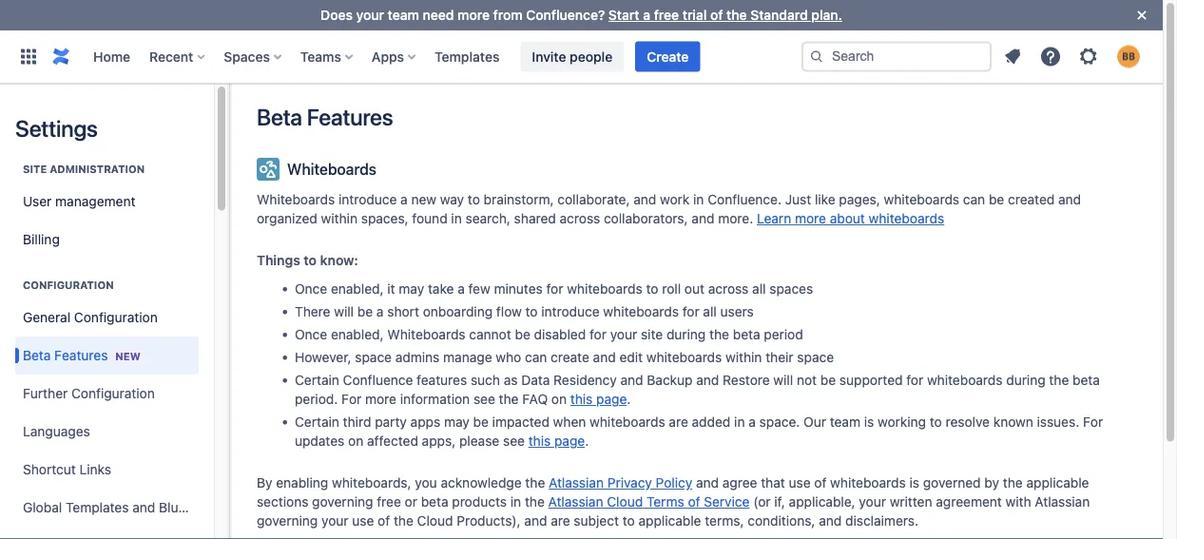 Task type: locate. For each thing, give the bounding box(es) containing it.
learn more about whiteboards link
[[757, 211, 944, 226]]

this down impacted
[[528, 433, 551, 449]]

whiteboards up the disabled
[[567, 281, 643, 297]]

terms
[[647, 494, 684, 510]]

1 once from the top
[[295, 281, 327, 297]]

use down whiteboards,
[[352, 513, 374, 529]]

1 vertical spatial enabled,
[[331, 327, 384, 342]]

enabled, up the however, on the left of page
[[331, 327, 384, 342]]

0 vertical spatial cloud
[[607, 494, 643, 510]]

will inside once enabled, it may take a few minutes for whiteboards to roll out across all spaces there will be a short onboarding flow to introduce whiteboards for all users once enabled, whiteboards cannot be disabled for your site during the beta period however, space admins manage who can create and edit whiteboards within their space
[[334, 304, 354, 319]]

can up data
[[525, 349, 547, 365]]

is inside the and agree that use of whiteboards is governed by the applicable sections governing free or beta products in the
[[909, 475, 919, 491]]

0 vertical spatial page
[[596, 391, 627, 407]]

may up 'apps,'
[[444, 414, 470, 430]]

shared
[[514, 211, 556, 226]]

whiteboards up backup
[[646, 349, 722, 365]]

0 vertical spatial may
[[399, 281, 424, 297]]

apps
[[372, 48, 404, 64]]

this page link for impacted
[[528, 433, 585, 449]]

0 horizontal spatial beta
[[421, 494, 448, 510]]

during inside certain confluence features such as data residency and backup and restore will not be supported for whiteboards during the beta period. for more information see the faq on
[[1006, 372, 1046, 388]]

certain for certain confluence features such as data residency and backup and restore will not be supported for whiteboards during the beta period. for more information see the faq on
[[295, 372, 339, 388]]

more down confluence
[[365, 391, 397, 407]]

apps button
[[366, 41, 423, 72]]

0 vertical spatial introduce
[[339, 192, 397, 207]]

1 horizontal spatial applicable
[[1026, 475, 1089, 491]]

be up please
[[473, 414, 489, 430]]

1 horizontal spatial across
[[708, 281, 749, 297]]

and left edit
[[593, 349, 616, 365]]

affected
[[367, 433, 418, 449]]

once up there
[[295, 281, 327, 297]]

team left need
[[388, 7, 419, 23]]

1 horizontal spatial free
[[654, 7, 679, 23]]

whiteboards inside whiteboards introduce a new way to brainstorm, collaborate, and work in confluence. just like pages, whiteboards can be created and organized within spaces, found in search, shared across collaborators, and more.
[[257, 192, 335, 207]]

conditions,
[[748, 513, 815, 529]]

0 vertical spatial see
[[473, 391, 495, 407]]

free left trial
[[654, 7, 679, 23]]

user management link
[[15, 183, 199, 221]]

1 horizontal spatial all
[[752, 281, 766, 297]]

1 vertical spatial may
[[444, 414, 470, 430]]

0 horizontal spatial beta
[[23, 347, 51, 363]]

for inside certain confluence features such as data residency and backup and restore will not be supported for whiteboards during the beta period. for more information see the faq on
[[341, 391, 362, 407]]

and inside global templates and blueprints link
[[132, 500, 155, 515]]

configuration up languages link
[[71, 386, 155, 401]]

can inside whiteboards introduce a new way to brainstorm, collaborate, and work in confluence. just like pages, whiteboards can be created and organized within spaces, found in search, shared across collaborators, and more.
[[963, 192, 985, 207]]

0 vertical spatial are
[[669, 414, 688, 430]]

1 vertical spatial whiteboards
[[257, 192, 335, 207]]

across inside once enabled, it may take a few minutes for whiteboards to roll out across all spaces there will be a short onboarding flow to introduce whiteboards for all users once enabled, whiteboards cannot be disabled for your site during the beta period however, space admins manage who can create and edit whiteboards within their space
[[708, 281, 749, 297]]

cloud down atlassian privacy policy link
[[607, 494, 643, 510]]

configuration up new
[[74, 310, 158, 325]]

0 vertical spatial on
[[551, 391, 567, 407]]

confluence?
[[526, 7, 605, 23]]

1 horizontal spatial may
[[444, 414, 470, 430]]

for right minutes at the left bottom of page
[[546, 281, 563, 297]]

0 horizontal spatial use
[[352, 513, 374, 529]]

of inside (or if, applicable, your written agreement with atlassian governing your use of the cloud products), and are subject to applicable terms, conditions, and disclaimers.
[[378, 513, 390, 529]]

0 horizontal spatial is
[[864, 414, 874, 430]]

that
[[761, 475, 785, 491]]

on right faq
[[551, 391, 567, 407]]

certain up the period.
[[295, 372, 339, 388]]

0 vertical spatial during
[[667, 327, 706, 342]]

global
[[23, 500, 62, 515]]

for right the disabled
[[590, 327, 607, 342]]

0 vertical spatial beta
[[257, 104, 302, 130]]

1 vertical spatial will
[[773, 372, 793, 388]]

the up issues.
[[1049, 372, 1069, 388]]

will right there
[[334, 304, 354, 319]]

1 vertical spatial page
[[554, 433, 585, 449]]

1 vertical spatial templates
[[66, 500, 129, 515]]

in right "added"
[[734, 414, 745, 430]]

0 horizontal spatial for
[[341, 391, 362, 407]]

this page link down residency
[[570, 391, 627, 407]]

0 vertical spatial configuration
[[23, 279, 114, 291]]

all
[[752, 281, 766, 297], [703, 304, 717, 319]]

our
[[804, 414, 826, 430]]

1 vertical spatial free
[[377, 494, 401, 510]]

to down atlassian cloud terms of service link
[[623, 513, 635, 529]]

1 enabled, from the top
[[331, 281, 384, 297]]

0 horizontal spatial may
[[399, 281, 424, 297]]

0 horizontal spatial are
[[551, 513, 570, 529]]

1 vertical spatial cloud
[[417, 513, 453, 529]]

1 vertical spatial use
[[352, 513, 374, 529]]

short
[[387, 304, 419, 319]]

create
[[647, 48, 689, 64]]

edit
[[619, 349, 643, 365]]

beta down users
[[733, 327, 760, 342]]

1 vertical spatial on
[[348, 433, 363, 449]]

by
[[985, 475, 999, 491]]

settings
[[15, 115, 98, 142]]

are left "added"
[[669, 414, 688, 430]]

to inside whiteboards introduce a new way to brainstorm, collaborate, and work in confluence. just like pages, whiteboards can be created and organized within spaces, found in search, shared across collaborators, and more.
[[468, 192, 480, 207]]

. down edit
[[627, 391, 631, 407]]

applicable down terms
[[638, 513, 701, 529]]

and inside the and agree that use of whiteboards is governed by the applicable sections governing free or beta products in the
[[696, 475, 719, 491]]

0 vertical spatial this
[[570, 391, 593, 407]]

0 vertical spatial governing
[[312, 494, 373, 510]]

across up users
[[708, 281, 749, 297]]

to inside (or if, applicable, your written agreement with atlassian governing your use of the cloud products), and are subject to applicable terms, conditions, and disclaimers.
[[623, 513, 635, 529]]

and up collaborators,
[[634, 192, 656, 207]]

in up products),
[[510, 494, 521, 510]]

0 horizontal spatial can
[[525, 349, 547, 365]]

0 horizontal spatial will
[[334, 304, 354, 319]]

of down whiteboards,
[[378, 513, 390, 529]]

applicable up "with"
[[1026, 475, 1089, 491]]

by enabling whiteboards, you acknowledge the atlassian privacy policy
[[257, 475, 692, 491]]

cannot
[[469, 327, 511, 342]]

introduce inside whiteboards introduce a new way to brainstorm, collaborate, and work in confluence. just like pages, whiteboards can be created and organized within spaces, found in search, shared across collaborators, and more.
[[339, 192, 397, 207]]

1 vertical spatial across
[[708, 281, 749, 297]]

1 horizontal spatial on
[[551, 391, 567, 407]]

within up the know:
[[321, 211, 358, 226]]

subject
[[574, 513, 619, 529]]

the right products
[[525, 494, 545, 510]]

your right does
[[356, 7, 384, 23]]

features down general configuration
[[54, 347, 108, 363]]

will
[[334, 304, 354, 319], [773, 372, 793, 388]]

1 vertical spatial governing
[[257, 513, 318, 529]]

1 horizontal spatial templates
[[435, 48, 500, 64]]

1 horizontal spatial introduce
[[541, 304, 600, 319]]

team
[[388, 7, 419, 23], [830, 414, 861, 430]]

1 horizontal spatial team
[[830, 414, 861, 430]]

templates down need
[[435, 48, 500, 64]]

this page . down "when"
[[528, 433, 589, 449]]

the down users
[[709, 327, 729, 342]]

1 horizontal spatial within
[[726, 349, 762, 365]]

0 vertical spatial whiteboards
[[287, 160, 377, 178]]

whiteboards inside certain confluence features such as data residency and backup and restore will not be supported for whiteboards during the beta period. for more information see the faq on
[[927, 372, 1003, 388]]

whiteboards up resolve
[[927, 372, 1003, 388]]

0 horizontal spatial across
[[560, 211, 600, 226]]

global element
[[11, 30, 802, 83]]

help icon image
[[1039, 45, 1062, 68]]

are
[[669, 414, 688, 430], [551, 513, 570, 529]]

for down out at the bottom of the page
[[682, 304, 699, 319]]

1 horizontal spatial use
[[789, 475, 811, 491]]

0 horizontal spatial see
[[473, 391, 495, 407]]

atlassian cloud terms of service link
[[548, 494, 750, 510]]

whiteboards down beta features
[[287, 160, 377, 178]]

1 horizontal spatial space
[[797, 349, 834, 365]]

see down such on the left of page
[[473, 391, 495, 407]]

on inside certain confluence features such as data residency and backup and restore will not be supported for whiteboards during the beta period. for more information see the faq on
[[551, 391, 567, 407]]

0 vertical spatial templates
[[435, 48, 500, 64]]

introduce up the disabled
[[541, 304, 600, 319]]

there
[[295, 304, 330, 319]]

1 horizontal spatial are
[[669, 414, 688, 430]]

on down 'third'
[[348, 433, 363, 449]]

sections
[[257, 494, 308, 510]]

0 horizontal spatial on
[[348, 433, 363, 449]]

1 vertical spatial .
[[585, 433, 589, 449]]

enabled,
[[331, 281, 384, 297], [331, 327, 384, 342]]

1 horizontal spatial page
[[596, 391, 627, 407]]

may inside certain third party apps may be impacted when whiteboards are added in a space. our team is working to resolve known issues. for updates on affected apps, please see
[[444, 414, 470, 430]]

page down "when"
[[554, 433, 585, 449]]

spaces button
[[218, 41, 289, 72]]

to left resolve
[[930, 414, 942, 430]]

whiteboards right "when"
[[590, 414, 665, 430]]

can inside once enabled, it may take a few minutes for whiteboards to roll out across all spaces there will be a short onboarding flow to introduce whiteboards for all users once enabled, whiteboards cannot be disabled for your site during the beta period however, space admins manage who can create and edit whiteboards within their space
[[525, 349, 547, 365]]

templates down "links"
[[66, 500, 129, 515]]

applicable inside (or if, applicable, your written agreement with atlassian governing your use of the cloud products), and are subject to applicable terms, conditions, and disclaimers.
[[638, 513, 701, 529]]

beta down general
[[23, 347, 51, 363]]

1 vertical spatial can
[[525, 349, 547, 365]]

1 horizontal spatial .
[[627, 391, 631, 407]]

invite people
[[532, 48, 613, 64]]

cloud down the or
[[417, 513, 453, 529]]

2 enabled, from the top
[[331, 327, 384, 342]]

beta inside configuration group
[[23, 347, 51, 363]]

enabled, down the know:
[[331, 281, 384, 297]]

global templates and blueprints link
[[15, 489, 221, 527]]

take
[[428, 281, 454, 297]]

whiteboards inside the and agree that use of whiteboards is governed by the applicable sections governing free or beta products in the
[[830, 475, 906, 491]]

1 vertical spatial features
[[54, 347, 108, 363]]

configuration up general
[[23, 279, 114, 291]]

beta inside once enabled, it may take a few minutes for whiteboards to roll out across all spaces there will be a short onboarding flow to introduce whiteboards for all users once enabled, whiteboards cannot be disabled for your site during the beta period however, space admins manage who can create and edit whiteboards within their space
[[733, 327, 760, 342]]

1 horizontal spatial see
[[503, 433, 525, 449]]

whiteboards for whiteboards introduce a new way to brainstorm, collaborate, and work in confluence. just like pages, whiteboards can be created and organized within spaces, found in search, shared across collaborators, and more.
[[257, 192, 335, 207]]

acknowledge
[[441, 475, 522, 491]]

teams
[[300, 48, 341, 64]]

more
[[457, 7, 490, 23], [795, 211, 826, 226], [365, 391, 397, 407]]

0 vertical spatial more
[[457, 7, 490, 23]]

0 vertical spatial this page .
[[570, 391, 631, 407]]

during right site
[[667, 327, 706, 342]]

1 certain from the top
[[295, 372, 339, 388]]

2 certain from the top
[[295, 414, 339, 430]]

1 vertical spatial applicable
[[638, 513, 701, 529]]

your up disclaimers.
[[859, 494, 886, 510]]

certain inside certain confluence features such as data residency and backup and restore will not be supported for whiteboards during the beta period. for more information see the faq on
[[295, 372, 339, 388]]

page for when
[[554, 433, 585, 449]]

1 vertical spatial configuration
[[74, 310, 158, 325]]

0 vertical spatial within
[[321, 211, 358, 226]]

1 vertical spatial for
[[1083, 414, 1103, 430]]

1 vertical spatial team
[[830, 414, 861, 430]]

features inside configuration group
[[54, 347, 108, 363]]

configuration for general
[[74, 310, 158, 325]]

beta features
[[257, 104, 393, 130]]

certain inside certain third party apps may be impacted when whiteboards are added in a space. our team is working to resolve known issues. for updates on affected apps, please see
[[295, 414, 339, 430]]

within inside whiteboards introduce a new way to brainstorm, collaborate, and work in confluence. just like pages, whiteboards can be created and organized within spaces, found in search, shared across collaborators, and more.
[[321, 211, 358, 226]]

all left users
[[703, 304, 717, 319]]

space up not
[[797, 349, 834, 365]]

1 vertical spatial introduce
[[541, 304, 600, 319]]

and left blueprints
[[132, 500, 155, 515]]

user management
[[23, 193, 135, 209]]

impacted
[[492, 414, 550, 430]]

1 horizontal spatial this
[[570, 391, 593, 407]]

. down "when"
[[585, 433, 589, 449]]

1 horizontal spatial more
[[457, 7, 490, 23]]

a left new
[[400, 192, 408, 207]]

2 once from the top
[[295, 327, 327, 342]]

disabled
[[534, 327, 586, 342]]

2 vertical spatial more
[[365, 391, 397, 407]]

does
[[321, 7, 353, 23]]

languages
[[23, 424, 90, 439]]

collapse sidebar image
[[207, 93, 249, 131]]

new
[[115, 350, 141, 362]]

out
[[685, 281, 705, 297]]

banner
[[0, 30, 1163, 84]]

brainstorm,
[[484, 192, 554, 207]]

beta
[[257, 104, 302, 130], [23, 347, 51, 363]]

certain
[[295, 372, 339, 388], [295, 414, 339, 430]]

0 vertical spatial once
[[295, 281, 327, 297]]

are inside (or if, applicable, your written agreement with atlassian governing your use of the cloud products), and are subject to applicable terms, conditions, and disclaimers.
[[551, 513, 570, 529]]

0 horizontal spatial space
[[355, 349, 392, 365]]

and up service
[[696, 475, 719, 491]]

is inside certain third party apps may be impacted when whiteboards are added in a space. our team is working to resolve known issues. for updates on affected apps, please see
[[864, 414, 874, 430]]

are inside certain third party apps may be impacted when whiteboards are added in a space. our team is working to resolve known issues. for updates on affected apps, please see
[[669, 414, 688, 430]]

whiteboards
[[884, 192, 960, 207], [869, 211, 944, 226], [567, 281, 643, 297], [603, 304, 679, 319], [646, 349, 722, 365], [927, 372, 1003, 388], [590, 414, 665, 430], [830, 475, 906, 491]]

for up 'third'
[[341, 391, 362, 407]]

about
[[830, 211, 865, 226]]

1 vertical spatial beta
[[1073, 372, 1100, 388]]

once
[[295, 281, 327, 297], [295, 327, 327, 342]]

0 horizontal spatial free
[[377, 494, 401, 510]]

your up edit
[[610, 327, 637, 342]]

work
[[660, 192, 690, 207]]

home
[[93, 48, 130, 64]]

0 vertical spatial can
[[963, 192, 985, 207]]

atlassian privacy policy link
[[549, 475, 692, 491]]

governing inside (or if, applicable, your written agreement with atlassian governing your use of the cloud products), and are subject to applicable terms, conditions, and disclaimers.
[[257, 513, 318, 529]]

be right not
[[820, 372, 836, 388]]

beta
[[733, 327, 760, 342], [1073, 372, 1100, 388], [421, 494, 448, 510]]

for right issues.
[[1083, 414, 1103, 430]]

0 vertical spatial across
[[560, 211, 600, 226]]

2 horizontal spatial beta
[[1073, 372, 1100, 388]]

1 vertical spatial during
[[1006, 372, 1046, 388]]

whiteboards
[[287, 160, 377, 178], [257, 192, 335, 207], [387, 327, 466, 342]]

and
[[634, 192, 656, 207], [1058, 192, 1081, 207], [692, 211, 715, 226], [593, 349, 616, 365], [620, 372, 643, 388], [696, 372, 719, 388], [696, 475, 719, 491], [132, 500, 155, 515], [524, 513, 547, 529], [819, 513, 842, 529]]

banner containing home
[[0, 30, 1163, 84]]

are left subject
[[551, 513, 570, 529]]

site
[[641, 327, 663, 342]]

data
[[521, 372, 550, 388]]

the inside once enabled, it may take a few minutes for whiteboards to roll out across all spaces there will be a short onboarding flow to introduce whiteboards for all users once enabled, whiteboards cannot be disabled for your site during the beta period however, space admins manage who can create and edit whiteboards within their space
[[709, 327, 729, 342]]

party
[[375, 414, 407, 430]]

0 horizontal spatial applicable
[[638, 513, 701, 529]]

recent
[[149, 48, 193, 64]]

be left created
[[989, 192, 1004, 207]]

and inside once enabled, it may take a few minutes for whiteboards to roll out across all spaces there will be a short onboarding flow to introduce whiteboards for all users once enabled, whiteboards cannot be disabled for your site during the beta period however, space admins manage who can create and edit whiteboards within their space
[[593, 349, 616, 365]]

2 space from the left
[[797, 349, 834, 365]]

use right that on the right bottom of page
[[789, 475, 811, 491]]

features down teams dropdown button
[[307, 104, 393, 130]]

a
[[643, 7, 650, 23], [400, 192, 408, 207], [458, 281, 465, 297], [376, 304, 384, 319], [749, 414, 756, 430]]

free left the or
[[377, 494, 401, 510]]

confluence
[[343, 372, 413, 388]]

1 horizontal spatial cloud
[[607, 494, 643, 510]]

beta for beta features new
[[23, 347, 51, 363]]

a left space.
[[749, 414, 756, 430]]

2 vertical spatial whiteboards
[[387, 327, 466, 342]]

features
[[417, 372, 467, 388]]

who
[[496, 349, 521, 365]]

blueprints
[[159, 500, 221, 515]]

0 horizontal spatial introduce
[[339, 192, 397, 207]]

confluence image
[[49, 45, 72, 68]]

0 vertical spatial is
[[864, 414, 874, 430]]

beta inside certain confluence features such as data residency and backup and restore will not be supported for whiteboards during the beta period. for more information see the faq on
[[1073, 372, 1100, 388]]

to
[[468, 192, 480, 207], [304, 252, 317, 268], [646, 281, 658, 297], [525, 304, 538, 319], [930, 414, 942, 430], [623, 513, 635, 529]]

1 vertical spatial are
[[551, 513, 570, 529]]

page down residency
[[596, 391, 627, 407]]

during
[[667, 327, 706, 342], [1006, 372, 1046, 388]]

home link
[[87, 41, 136, 72]]

may right it at the bottom left of page
[[399, 281, 424, 297]]

0 horizontal spatial all
[[703, 304, 717, 319]]

0 horizontal spatial features
[[54, 347, 108, 363]]

1 horizontal spatial can
[[963, 192, 985, 207]]

Search field
[[802, 41, 992, 72]]

1 vertical spatial more
[[795, 211, 826, 226]]

is left working
[[864, 414, 874, 430]]

site administration
[[23, 163, 145, 175]]

configuration
[[23, 279, 114, 291], [74, 310, 158, 325], [71, 386, 155, 401]]

during up 'known'
[[1006, 372, 1046, 388]]

apps
[[410, 414, 440, 430]]

1 vertical spatial beta
[[23, 347, 51, 363]]

this page link down "when"
[[528, 433, 585, 449]]

0 vertical spatial .
[[627, 391, 631, 407]]

be left short
[[357, 304, 373, 319]]

backup
[[647, 372, 693, 388]]

manage
[[443, 349, 492, 365]]

within
[[321, 211, 358, 226], [726, 349, 762, 365]]

1 horizontal spatial features
[[307, 104, 393, 130]]

be inside certain third party apps may be impacted when whiteboards are added in a space. our team is working to resolve known issues. for updates on affected apps, please see
[[473, 414, 489, 430]]

0 vertical spatial team
[[388, 7, 419, 23]]

0 horizontal spatial during
[[667, 327, 706, 342]]

for
[[341, 391, 362, 407], [1083, 414, 1103, 430]]

search image
[[809, 49, 824, 64]]

this page . down residency
[[570, 391, 631, 407]]

0 vertical spatial features
[[307, 104, 393, 130]]

be inside certain confluence features such as data residency and backup and restore will not be supported for whiteboards during the beta period. for more information see the faq on
[[820, 372, 836, 388]]

on
[[551, 391, 567, 407], [348, 433, 363, 449]]

organized
[[257, 211, 317, 226]]

0 horizontal spatial templates
[[66, 500, 129, 515]]

beta down you
[[421, 494, 448, 510]]

whiteboards right pages,
[[884, 192, 960, 207]]

governed
[[923, 475, 981, 491]]

the inside (or if, applicable, your written agreement with atlassian governing your use of the cloud products), and are subject to applicable terms, conditions, and disclaimers.
[[394, 513, 414, 529]]

start
[[608, 7, 640, 23]]

1 vertical spatial this page .
[[528, 433, 589, 449]]

teams button
[[295, 41, 360, 72]]

0 horizontal spatial this
[[528, 433, 551, 449]]

will down their
[[773, 372, 793, 388]]

page for and
[[596, 391, 627, 407]]

once down there
[[295, 327, 327, 342]]

learn more about whiteboards
[[757, 211, 944, 226]]

1 vertical spatial see
[[503, 433, 525, 449]]

1 horizontal spatial will
[[773, 372, 793, 388]]



Task type: vqa. For each thing, say whether or not it's contained in the screenshot.
the bottommost see
yes



Task type: describe. For each thing, give the bounding box(es) containing it.
user
[[23, 193, 52, 209]]

collaborate,
[[558, 192, 630, 207]]

of right trial
[[710, 7, 723, 23]]

shortcut links
[[23, 462, 111, 477]]

updates
[[295, 433, 344, 449]]

written
[[890, 494, 932, 510]]

products),
[[457, 513, 521, 529]]

whiteboards up site
[[603, 304, 679, 319]]

atlassian inside (or if, applicable, your written agreement with atlassian governing your use of the cloud products), and are subject to applicable terms, conditions, and disclaimers.
[[1035, 494, 1090, 510]]

not
[[797, 372, 817, 388]]

your down enabling on the left bottom
[[321, 513, 349, 529]]

your inside once enabled, it may take a few minutes for whiteboards to roll out across all spaces there will be a short onboarding flow to introduce whiteboards for all users once enabled, whiteboards cannot be disabled for your site during the beta period however, space admins manage who can create and edit whiteboards within their space
[[610, 327, 637, 342]]

invite people button
[[520, 41, 624, 72]]

features for beta features new
[[54, 347, 108, 363]]

a inside whiteboards introduce a new way to brainstorm, collaborate, and work in confluence. just like pages, whiteboards can be created and organized within spaces, found in search, shared across collaborators, and more.
[[400, 192, 408, 207]]

whiteboards down pages,
[[869, 211, 944, 226]]

administration
[[50, 163, 145, 175]]

for inside certain confluence features such as data residency and backup and restore will not be supported for whiteboards during the beta period. for more information see the faq on
[[906, 372, 923, 388]]

learn
[[757, 211, 791, 226]]

(or if, applicable, your written agreement with atlassian governing your use of the cloud products), and are subject to applicable terms, conditions, and disclaimers.
[[257, 494, 1090, 529]]

will inside certain confluence features such as data residency and backup and restore will not be supported for whiteboards during the beta period. for more information see the faq on
[[773, 372, 793, 388]]

and right created
[[1058, 192, 1081, 207]]

whiteboards inside whiteboards introduce a new way to brainstorm, collaborate, and work in confluence. just like pages, whiteboards can be created and organized within spaces, found in search, shared across collaborators, and more.
[[884, 192, 960, 207]]

across inside whiteboards introduce a new way to brainstorm, collaborate, and work in confluence. just like pages, whiteboards can be created and organized within spaces, found in search, shared across collaborators, and more.
[[560, 211, 600, 226]]

whiteboards for whiteboards
[[287, 160, 377, 178]]

the up "with"
[[1003, 475, 1023, 491]]

working
[[878, 414, 926, 430]]

within inside once enabled, it may take a few minutes for whiteboards to roll out across all spaces there will be a short onboarding flow to introduce whiteboards for all users once enabled, whiteboards cannot be disabled for your site during the beta period however, space admins manage who can create and edit whiteboards within their space
[[726, 349, 762, 365]]

third
[[343, 414, 371, 430]]

billing
[[23, 232, 60, 247]]

configuration group
[[15, 259, 221, 539]]

may inside once enabled, it may take a few minutes for whiteboards to roll out across all spaces there will be a short onboarding flow to introduce whiteboards for all users once enabled, whiteboards cannot be disabled for your site during the beta period however, space admins manage who can create and edit whiteboards within their space
[[399, 281, 424, 297]]

period.
[[295, 391, 338, 407]]

and right backup
[[696, 372, 719, 388]]

and left more.
[[692, 211, 715, 226]]

once enabled, it may take a few minutes for whiteboards to roll out across all spaces there will be a short onboarding flow to introduce whiteboards for all users once enabled, whiteboards cannot be disabled for your site during the beta period however, space admins manage who can create and edit whiteboards within their space
[[295, 281, 834, 365]]

resolve
[[946, 414, 990, 430]]

products
[[452, 494, 507, 510]]

global templates and blueprints
[[23, 500, 221, 515]]

create link
[[635, 41, 700, 72]]

things
[[257, 252, 300, 268]]

restore
[[723, 372, 770, 388]]

to inside certain third party apps may be impacted when whiteboards are added in a space. our team is working to resolve known issues. for updates on affected apps, please see
[[930, 414, 942, 430]]

like
[[815, 192, 835, 207]]

a left few
[[458, 281, 465, 297]]

2 horizontal spatial more
[[795, 211, 826, 226]]

the down the as
[[499, 391, 519, 407]]

when
[[553, 414, 586, 430]]

in inside the and agree that use of whiteboards is governed by the applicable sections governing free or beta products in the
[[510, 494, 521, 510]]

collaborators,
[[604, 211, 688, 226]]

enabling
[[276, 475, 328, 491]]

applicable,
[[789, 494, 855, 510]]

this for impacted
[[528, 433, 551, 449]]

spaces,
[[361, 211, 409, 226]]

spaces
[[770, 281, 813, 297]]

features for beta features
[[307, 104, 393, 130]]

spaces
[[224, 48, 270, 64]]

this page . for residency
[[570, 391, 631, 407]]

certain for certain third party apps may be impacted when whiteboards are added in a space. our team is working to resolve known issues. for updates on affected apps, please see
[[295, 414, 339, 430]]

invite
[[532, 48, 566, 64]]

to left roll
[[646, 281, 658, 297]]

information
[[400, 391, 470, 407]]

way
[[440, 192, 464, 207]]

confluence image
[[49, 45, 72, 68]]

your profile and preferences image
[[1117, 45, 1140, 68]]

templates inside templates "link"
[[435, 48, 500, 64]]

known
[[993, 414, 1033, 430]]

terms,
[[705, 513, 744, 529]]

plan.
[[811, 7, 842, 23]]

beta inside the and agree that use of whiteboards is governed by the applicable sections governing free or beta products in the
[[421, 494, 448, 510]]

and down edit
[[620, 372, 643, 388]]

of down policy at the right bottom of page
[[688, 494, 700, 510]]

team inside certain third party apps may be impacted when whiteboards are added in a space. our team is working to resolve known issues. for updates on affected apps, please see
[[830, 414, 861, 430]]

found
[[412, 211, 448, 226]]

to left the know:
[[304, 252, 317, 268]]

created
[[1008, 192, 1055, 207]]

and agree that use of whiteboards is governed by the applicable sections governing free or beta products in the
[[257, 475, 1089, 510]]

start a free trial of the standard plan. link
[[608, 7, 842, 23]]

this page link for residency
[[570, 391, 627, 407]]

the right acknowledge
[[525, 475, 545, 491]]

in inside certain third party apps may be impacted when whiteboards are added in a space. our team is working to resolve known issues. for updates on affected apps, please see
[[734, 414, 745, 430]]

templates inside global templates and blueprints link
[[66, 500, 129, 515]]

by
[[257, 475, 272, 491]]

see inside certain confluence features such as data residency and backup and restore will not be supported for whiteboards during the beta period. for more information see the faq on
[[473, 391, 495, 407]]

general configuration link
[[15, 299, 199, 337]]

governing inside the and agree that use of whiteboards is governed by the applicable sections governing free or beta products in the
[[312, 494, 373, 510]]

certain third party apps may be impacted when whiteboards are added in a space. our team is working to resolve known issues. for updates on affected apps, please see
[[295, 414, 1103, 449]]

of inside the and agree that use of whiteboards is governed by the applicable sections governing free or beta products in the
[[814, 475, 827, 491]]

cloud inside (or if, applicable, your written agreement with atlassian governing your use of the cloud products), and are subject to applicable terms, conditions, and disclaimers.
[[417, 513, 453, 529]]

residency
[[554, 372, 617, 388]]

a inside certain third party apps may be impacted when whiteboards are added in a space. our team is working to resolve known issues. for updates on affected apps, please see
[[749, 414, 756, 430]]

close image
[[1131, 4, 1153, 27]]

this page . for impacted
[[528, 433, 589, 449]]

whiteboards inside certain third party apps may be impacted when whiteboards are added in a space. our team is working to resolve known issues. for updates on affected apps, please see
[[590, 414, 665, 430]]

use inside the and agree that use of whiteboards is governed by the applicable sections governing free or beta products in the
[[789, 475, 811, 491]]

the right trial
[[727, 7, 747, 23]]

during inside once enabled, it may take a few minutes for whiteboards to roll out across all spaces there will be a short onboarding flow to introduce whiteboards for all users once enabled, whiteboards cannot be disabled for your site during the beta period however, space admins manage who can create and edit whiteboards within their space
[[667, 327, 706, 342]]

few
[[468, 281, 490, 297]]

supported
[[840, 372, 903, 388]]

templates link
[[429, 41, 505, 72]]

new
[[411, 192, 437, 207]]

confluence.
[[708, 192, 782, 207]]

from
[[493, 7, 523, 23]]

site
[[23, 163, 47, 175]]

links
[[79, 462, 111, 477]]

1 space from the left
[[355, 349, 392, 365]]

whiteboards,
[[332, 475, 411, 491]]

in right work
[[693, 192, 704, 207]]

1 vertical spatial all
[[703, 304, 717, 319]]

on inside certain third party apps may be impacted when whiteboards are added in a space. our team is working to resolve known issues. for updates on affected apps, please see
[[348, 433, 363, 449]]

free inside the and agree that use of whiteboards is governed by the applicable sections governing free or beta products in the
[[377, 494, 401, 510]]

site administration group
[[15, 143, 199, 264]]

0 horizontal spatial team
[[388, 7, 419, 23]]

such
[[471, 372, 500, 388]]

0 vertical spatial free
[[654, 7, 679, 23]]

minutes
[[494, 281, 543, 297]]

and down applicable,
[[819, 513, 842, 529]]

notification icon image
[[1001, 45, 1024, 68]]

or
[[405, 494, 417, 510]]

whiteboards inside once enabled, it may take a few minutes for whiteboards to roll out across all spaces there will be a short onboarding flow to introduce whiteboards for all users once enabled, whiteboards cannot be disabled for your site during the beta period however, space admins manage who can create and edit whiteboards within their space
[[387, 327, 466, 342]]

onboarding
[[423, 304, 493, 319]]

just
[[785, 192, 811, 207]]

admins
[[395, 349, 440, 365]]

however,
[[295, 349, 351, 365]]

with
[[1006, 494, 1031, 510]]

does your team need more from confluence? start a free trial of the standard plan.
[[321, 7, 842, 23]]

. for and
[[627, 391, 631, 407]]

billing link
[[15, 221, 199, 259]]

and right products),
[[524, 513, 547, 529]]

agree
[[722, 475, 757, 491]]

service
[[704, 494, 750, 510]]

configuration for further
[[71, 386, 155, 401]]

pages,
[[839, 192, 880, 207]]

to right flow
[[525, 304, 538, 319]]

be down flow
[[515, 327, 530, 342]]

settings icon image
[[1077, 45, 1100, 68]]

things to know:
[[257, 252, 358, 268]]

agreement
[[936, 494, 1002, 510]]

in down way
[[451, 211, 462, 226]]

certain confluence features such as data residency and backup and restore will not be supported for whiteboards during the beta period. for more information see the faq on
[[295, 372, 1100, 407]]

see inside certain third party apps may be impacted when whiteboards are added in a space. our team is working to resolve known issues. for updates on affected apps, please see
[[503, 433, 525, 449]]

standard
[[750, 7, 808, 23]]

be inside whiteboards introduce a new way to brainstorm, collaborate, and work in confluence. just like pages, whiteboards can be created and organized within spaces, found in search, shared across collaborators, and more.
[[989, 192, 1004, 207]]

if,
[[774, 494, 785, 510]]

. for when
[[585, 433, 589, 449]]

more inside certain confluence features such as data residency and backup and restore will not be supported for whiteboards during the beta period. for more information see the faq on
[[365, 391, 397, 407]]

applicable inside the and agree that use of whiteboards is governed by the applicable sections governing free or beta products in the
[[1026, 475, 1089, 491]]

a left short
[[376, 304, 384, 319]]

further configuration link
[[15, 375, 199, 413]]

faq
[[522, 391, 548, 407]]

introduce inside once enabled, it may take a few minutes for whiteboards to roll out across all spaces there will be a short onboarding flow to introduce whiteboards for all users once enabled, whiteboards cannot be disabled for your site during the beta period however, space admins manage who can create and edit whiteboards within their space
[[541, 304, 600, 319]]

appswitcher icon image
[[17, 45, 40, 68]]

a right start
[[643, 7, 650, 23]]

beta for beta features
[[257, 104, 302, 130]]

recent button
[[144, 41, 212, 72]]

for inside certain third party apps may be impacted when whiteboards are added in a space. our team is working to resolve known issues. for updates on affected apps, please see
[[1083, 414, 1103, 430]]

beta features new
[[23, 347, 141, 363]]

users
[[720, 304, 754, 319]]

use inside (or if, applicable, your written agreement with atlassian governing your use of the cloud products), and are subject to applicable terms, conditions, and disclaimers.
[[352, 513, 374, 529]]

need
[[423, 7, 454, 23]]

this for residency
[[570, 391, 593, 407]]



